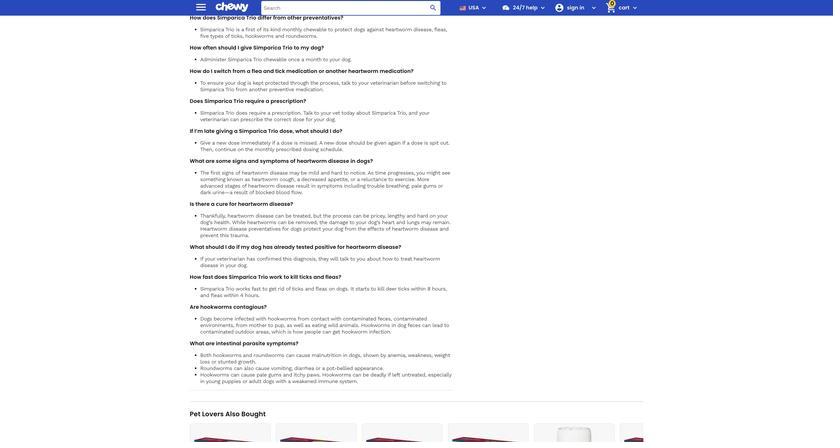 Task type: vqa. For each thing, say whether or not it's contained in the screenshot.
Dog with a toy from a Chewy box Image
no



Task type: locate. For each thing, give the bounding box(es) containing it.
first inside the first signs of heartworm disease may be mild and hard to notice. as time progresses, you might see something known as heartworm cough, a decreased appetite, or a reluctance to exercise. more advanced stages of heartworm disease result in symptoms including trouble breathing, pale gums or dark urine—a result of blocked blood flow.
[[211, 170, 220, 176]]

diarrhea
[[295, 365, 314, 372]]

chewy home image
[[216, 0, 248, 14]]

or left adult
[[243, 378, 248, 385]]

if for if your veterinarian has confirmed this diagnosis, they will talk to you about how to treat heartworm disease in your dog.
[[200, 256, 203, 262]]

1 how from the top
[[190, 14, 202, 21]]

from down infected
[[236, 322, 248, 328]]

another down kept
[[249, 86, 268, 92]]

parasite
[[243, 340, 265, 347]]

0 horizontal spatial disease?
[[270, 200, 293, 208]]

0 horizontal spatial cause
[[241, 372, 255, 378]]

gums inside the first signs of heartworm disease may be mild and hard to notice. as time progresses, you might see something known as heartworm cough, a decreased appetite, or a reluctance to exercise. more advanced stages of heartworm disease result in symptoms including trouble breathing, pale gums or dark urine—a result of blocked blood flow.
[[424, 183, 437, 189]]

1 horizontal spatial new
[[324, 140, 334, 146]]

hookworms inside dogs become infected with hookworms from contact with contaminated feces, contaminated environments, from mother to pup, as well as eating wild animals. hookworms in dog feces can lead to contaminated outdoor areas, which is how people can get hookworm infection.
[[268, 316, 296, 322]]

1 vertical spatial does
[[236, 110, 248, 116]]

1 vertical spatial get
[[333, 329, 340, 335]]

1 vertical spatial signs
[[222, 170, 234, 176]]

the up medication.
[[311, 80, 319, 86]]

pale inside both hookworms and roundworms can cause malnutrition in dogs, shown by anemia, weakness, weight loss or stunted growth. roundworms can also cause vomiting, diarrhea or a pot-bellied appearance. hookworms can cause pale gums and itchy paws. hookworms can be deadly if left untreated, especially in young puppies or adult dogs with a weakened immune system.
[[257, 372, 267, 378]]

2 horizontal spatial as
[[305, 322, 311, 328]]

1 horizontal spatial this
[[283, 256, 292, 262]]

get inside dogs become infected with hookworms from contact with contaminated feces, contaminated environments, from mother to pup, as well as eating wild animals. hookworms in dog feces can lead to contaminated outdoor areas, which is how people can get hookworm infection.
[[333, 329, 340, 335]]

0 horizontal spatial monthly
[[255, 146, 275, 152]]

kill right work
[[291, 273, 298, 281]]

how inside dogs become infected with hookworms from contact with contaminated feces, contaminated environments, from mother to pup, as well as eating wild animals. hookworms in dog feces can lead to contaminated outdoor areas, which is how people can get hookworm infection.
[[293, 329, 303, 335]]

trio left only
[[226, 3, 234, 9]]

dogs,
[[349, 352, 362, 358]]

to right talk
[[314, 110, 319, 116]]

also
[[226, 410, 240, 419]]

new up the schedule.
[[324, 140, 334, 146]]

0 horizontal spatial fast
[[203, 273, 213, 281]]

2 new from the left
[[324, 140, 334, 146]]

eating
[[312, 322, 327, 328]]

of right 'rid'
[[286, 286, 291, 292]]

hookworms inside simparica trio is a first of its kind monthly chewable to protect dogs against heartworm disease, fleas, five types of ticks, hookworms and roundworms.
[[245, 33, 274, 39]]

apoquel (oclacitinib) tablets for dogs, 5.4-mg, 1 tablet image
[[537, 427, 612, 442]]

vomiting,
[[271, 365, 293, 372]]

they
[[319, 256, 329, 262]]

be down treated,
[[288, 219, 294, 225]]

symptoms?
[[267, 340, 299, 347]]

hard inside the first signs of heartworm disease may be mild and hard to notice. as time progresses, you might see something known as heartworm cough, a decreased appetite, or a reluctance to exercise. more advanced stages of heartworm disease result in symptoms including trouble breathing, pale gums or dark urine—a result of blocked blood flow.
[[332, 170, 342, 176]]

kill left deer
[[378, 286, 385, 292]]

1 vertical spatial has
[[263, 243, 273, 251]]

2 vertical spatial dog.
[[238, 262, 248, 269]]

wild
[[328, 322, 338, 328]]

new
[[217, 140, 226, 146], [324, 140, 334, 146]]

dog down the damage at the left
[[335, 226, 343, 232]]

can
[[230, 116, 239, 122], [275, 213, 284, 219], [353, 213, 362, 219], [278, 219, 287, 225], [422, 322, 431, 328], [323, 329, 331, 335], [286, 352, 295, 358], [234, 365, 243, 372], [231, 372, 239, 378], [353, 372, 362, 378]]

1 horizontal spatial pale
[[412, 183, 422, 189]]

1 vertical spatial on
[[430, 213, 436, 219]]

0 vertical spatial require
[[245, 97, 265, 105]]

1 vertical spatial may
[[421, 219, 431, 225]]

should down the prevent
[[206, 243, 224, 251]]

i'm
[[195, 127, 203, 135]]

does inside simparica trio does require a prescription. talk to your vet today about simparica trio, and your veterinarian can prescribe the correct dose for your dog.
[[236, 110, 248, 116]]

from
[[273, 14, 286, 21], [233, 67, 246, 75], [236, 86, 247, 92], [345, 226, 356, 232], [298, 316, 310, 322], [236, 322, 248, 328]]

0 horizontal spatial if
[[190, 127, 193, 135]]

chewable up tick
[[264, 56, 287, 62]]

talk inside to ensure your dog is kept protected through the process, talk to your veterinarian before switching to simparica trio from another preventive medication.
[[342, 80, 351, 86]]

menu image
[[194, 0, 208, 14], [481, 4, 489, 12]]

trio left work
[[258, 273, 268, 281]]

should up a
[[310, 127, 329, 135]]

2 horizontal spatial hookworms
[[361, 322, 390, 328]]

monthly
[[282, 26, 302, 32], [255, 146, 275, 152]]

1 vertical spatial this
[[283, 256, 292, 262]]

0 horizontal spatial first
[[211, 170, 220, 176]]

0 vertical spatial kill
[[291, 273, 298, 281]]

with up mother
[[256, 316, 267, 322]]

veterinarian inside to ensure your dog is kept protected through the process, talk to your veterinarian before switching to simparica trio from another preventive medication.
[[371, 80, 399, 86]]

1 vertical spatial hard
[[417, 213, 428, 219]]

require inside simparica trio does require a prescription. talk to your vet today about simparica trio, and your veterinarian can prescribe the correct dose for your dog.
[[249, 110, 266, 116]]

this inside if your veterinarian has confirmed this diagnosis, they will talk to you about how to treat heartworm disease in your dog.
[[283, 256, 292, 262]]

cause up diarrhea
[[296, 352, 310, 358]]

2 are from the top
[[206, 340, 215, 347]]

this inside thankfully, heartworm disease can be treated, but the process can be pricey, lengthy and hard on your dog's health. while heartworms can be removed, the damage to your dog's heart and lungs may remain. heartworm disease preventatives for dogs protect your dog from the effects of heartworm disease and prevent this trauma.
[[220, 232, 229, 239]]

mild
[[309, 170, 319, 176]]

submit search image
[[430, 4, 438, 12]]

signs up the known
[[222, 170, 234, 176]]

0 vertical spatial dog.
[[342, 56, 352, 62]]

chewable
[[304, 26, 327, 32], [264, 56, 287, 62]]

fast
[[203, 273, 213, 281], [252, 286, 261, 292]]

0 vertical spatial gums
[[424, 183, 437, 189]]

switch
[[214, 67, 232, 75]]

again
[[388, 140, 401, 146]]

of inside simparica trio works fast to get rid of ticks and fleas on dogs. it starts to kill deer ticks within 8 hours, and fleas within 4 hours.
[[286, 286, 291, 292]]

1 horizontal spatial kill
[[378, 286, 385, 292]]

if down the prevent
[[200, 256, 203, 262]]

1 horizontal spatial do
[[228, 243, 235, 251]]

disease inside if your veterinarian has confirmed this diagnosis, they will talk to you about how to treat heartworm disease in your dog.
[[200, 262, 218, 269]]

dose down talk
[[293, 116, 304, 122]]

Search text field
[[261, 1, 441, 15]]

trauma.
[[231, 232, 249, 239]]

as up people
[[305, 322, 311, 328]]

if i'm late giving a simparica trio dose, what should i do?
[[190, 127, 343, 135]]

switching
[[418, 80, 440, 86]]

if inside if your veterinarian has confirmed this diagnosis, they will talk to you about how to treat heartworm disease in your dog.
[[200, 256, 203, 262]]

heartworm inside if your veterinarian has confirmed this diagnosis, they will talk to you about how to treat heartworm disease in your dog.
[[414, 256, 440, 262]]

0 vertical spatial does
[[203, 14, 216, 21]]

0 horizontal spatial fleas
[[211, 292, 222, 299]]

kill
[[291, 273, 298, 281], [378, 286, 385, 292]]

contaminated down environments,
[[200, 329, 234, 335]]

0 horizontal spatial do
[[203, 67, 210, 75]]

veterinarian inside if your veterinarian has confirmed this diagnosis, they will talk to you about how to treat heartworm disease in your dog.
[[217, 256, 245, 262]]

2 vertical spatial on
[[329, 286, 335, 292]]

0 horizontal spatial gums
[[269, 372, 282, 378]]

is up prescribed
[[294, 140, 298, 146]]

to right switching
[[442, 80, 447, 86]]

0 horizontal spatial hookworms
[[200, 372, 229, 378]]

require for trio
[[245, 97, 265, 105]]

what up both
[[190, 340, 204, 347]]

0 horizontal spatial result
[[234, 189, 248, 195]]

also
[[244, 365, 254, 372]]

fleas?
[[326, 273, 342, 281]]

if inside both hookworms and roundworms can cause malnutrition in dogs, shown by anemia, weakness, weight loss or stunted growth. roundworms can also cause vomiting, diarrhea or a pot-bellied appearance. hookworms can cause pale gums and itchy paws. hookworms can be deadly if left untreated, especially in young puppies or adult dogs with a weakened immune system.
[[388, 372, 391, 378]]

often
[[203, 44, 217, 51]]

with inside both hookworms and roundworms can cause malnutrition in dogs, shown by anemia, weakness, weight loss or stunted growth. roundworms can also cause vomiting, diarrhea or a pot-bellied appearance. hookworms can cause pale gums and itchy paws. hookworms can be deadly if left untreated, especially in young puppies or adult dogs with a weakened immune system.
[[276, 378, 286, 385]]

1 vertical spatial what
[[190, 243, 204, 251]]

spit
[[430, 140, 439, 146]]

what up the
[[190, 157, 204, 165]]

chewable down preventatives?
[[304, 26, 327, 32]]

0 horizontal spatial dog.
[[238, 262, 248, 269]]

dog. inside simparica trio does require a prescription. talk to your vet today about simparica trio, and your veterinarian can prescribe the correct dose for your dog.
[[326, 116, 336, 122]]

1 vertical spatial result
[[234, 189, 248, 195]]

blood
[[276, 189, 290, 195]]

0 horizontal spatial you
[[357, 256, 366, 262]]

about
[[356, 110, 370, 116], [367, 256, 381, 262]]

treated,
[[293, 213, 312, 219]]

hookworms up "young"
[[200, 372, 229, 378]]

hookworms up become
[[200, 303, 232, 311]]

2 what from the top
[[190, 243, 204, 251]]

my down trauma. on the bottom left of the page
[[241, 243, 250, 251]]

veterinarian down trauma. on the bottom left of the page
[[217, 256, 245, 262]]

dose left "spit" at the right of page
[[411, 140, 423, 146]]

kept
[[253, 80, 264, 86]]

veterinarian up the late
[[200, 116, 229, 122]]

simparica inside to ensure your dog is kept protected through the process, talk to your veterinarian before switching to simparica trio from another preventive medication.
[[200, 86, 224, 92]]

pot-
[[327, 365, 337, 372]]

schedule.
[[320, 146, 343, 152]]

0 vertical spatial chewable
[[304, 26, 327, 32]]

0 horizontal spatial dog's
[[200, 219, 213, 225]]

1 vertical spatial cause
[[256, 365, 270, 372]]

approved
[[271, 3, 293, 9]]

1 horizontal spatial hard
[[417, 213, 428, 219]]

1 vertical spatial about
[[367, 256, 381, 262]]

0 vertical spatial pale
[[412, 183, 422, 189]]

about right the today
[[356, 110, 370, 116]]

contaminated
[[343, 316, 377, 322], [394, 316, 427, 322], [200, 329, 234, 335]]

dogs.
[[337, 286, 349, 292]]

can left also
[[234, 365, 243, 372]]

help menu image
[[539, 4, 547, 12]]

cart link
[[604, 0, 630, 16]]

ticks for kill
[[300, 273, 312, 281]]

gums down more
[[424, 183, 437, 189]]

0 vertical spatial my
[[301, 44, 310, 51]]

dogs become infected with hookworms from contact with contaminated feces, contaminated environments, from mother to pup, as well as eating wild animals. hookworms in dog feces can lead to contaminated outdoor areas, which is how people can get hookworm infection.
[[200, 316, 449, 335]]

0 vertical spatial about
[[356, 110, 370, 116]]

ticks right 'rid'
[[292, 286, 304, 292]]

to inside simparica trio is a first of its kind monthly chewable to protect dogs against heartworm disease, fleas, five types of ticks, hookworms and roundworms.
[[328, 26, 333, 32]]

contact
[[311, 316, 330, 322]]

with down "vomiting,"
[[276, 378, 286, 385]]

to inside thankfully, heartworm disease can be treated, but the process can be pricey, lengthy and hard on your dog's health. while heartworms can be removed, the damage to your dog's heart and lungs may remain. heartworm disease preventatives for dogs protect your dog from the effects of heartworm disease and prevent this trauma.
[[350, 219, 355, 225]]

roundworms
[[254, 352, 284, 358]]

a right again
[[407, 140, 410, 146]]

late
[[204, 127, 215, 135]]

infection.
[[369, 329, 392, 335]]

0 vertical spatial talk
[[342, 80, 351, 86]]

for inside simparica trio does require a prescription. talk to your vet today about simparica trio, and your veterinarian can prescribe the correct dose for your dog.
[[306, 116, 313, 122]]

trouble
[[367, 183, 385, 189]]

how down 'well'
[[293, 329, 303, 335]]

1 horizontal spatial another
[[326, 67, 347, 75]]

2 horizontal spatial cause
[[296, 352, 310, 358]]

1 horizontal spatial chewable
[[304, 26, 327, 32]]

your
[[330, 56, 340, 62], [225, 80, 236, 86], [359, 80, 369, 86], [321, 110, 331, 116], [419, 110, 430, 116], [314, 116, 325, 122], [438, 213, 448, 219], [356, 219, 367, 225], [323, 226, 333, 232], [205, 256, 215, 262], [226, 262, 236, 269]]

sign
[[567, 4, 579, 11]]

1 horizontal spatial if
[[200, 256, 203, 262]]

heartworms
[[247, 219, 276, 225]]

how left often
[[190, 44, 202, 51]]

kind
[[271, 26, 281, 32]]

veterinarian inside simparica trio does require a prescription. talk to your vet today about simparica trio, and your veterinarian can prescribe the correct dose for your dog.
[[200, 116, 229, 122]]

the down immediately
[[245, 146, 253, 152]]

ticks right deer
[[398, 286, 410, 292]]

what for what are intestinal parasite symptoms?
[[190, 340, 204, 347]]

1 horizontal spatial get
[[333, 329, 340, 335]]

how left treat at the left of the page
[[383, 256, 393, 262]]

what down the prevent
[[190, 243, 204, 251]]

4 how from the top
[[190, 273, 202, 281]]

cannot
[[327, 3, 343, 9]]

how up to
[[190, 67, 202, 75]]

0 vertical spatial this
[[220, 232, 229, 239]]

get left 'rid'
[[269, 286, 277, 292]]

be left treated,
[[286, 213, 292, 219]]

effects
[[368, 226, 384, 232]]

dogs inside thankfully, heartworm disease can be treated, but the process can be pricey, lengthy and hard on your dog's health. while heartworms can be removed, the damage to your dog's heart and lungs may remain. heartworm disease preventatives for dogs protect your dog from the effects of heartworm disease and prevent this trauma.
[[291, 226, 302, 232]]

0 vertical spatial what
[[190, 157, 204, 165]]

0 horizontal spatial pale
[[257, 372, 267, 378]]

tick
[[275, 67, 285, 75]]

get down wild
[[333, 329, 340, 335]]

1 horizontal spatial within
[[411, 286, 426, 292]]

1 horizontal spatial may
[[421, 219, 431, 225]]

1 vertical spatial are
[[206, 340, 215, 347]]

from down the damage at the left
[[345, 226, 356, 232]]

1 vertical spatial veterinarian
[[200, 116, 229, 122]]

other
[[288, 14, 302, 21]]

is inside simparica trio is a first of its kind monthly chewable to protect dogs against heartworm disease, fleas, five types of ticks, hookworms and roundworms.
[[236, 26, 240, 32]]

list
[[190, 424, 701, 442]]

trio down switch
[[226, 86, 234, 92]]

has left confirmed
[[247, 256, 255, 262]]

something
[[200, 176, 226, 182]]

pale down more
[[412, 183, 422, 189]]

puppies
[[222, 378, 241, 385]]

1 are from the top
[[206, 157, 215, 165]]

3 how from the top
[[190, 67, 202, 75]]

1 horizontal spatial symptoms
[[317, 183, 343, 189]]

is right which
[[288, 329, 291, 335]]

people
[[305, 329, 321, 335]]

a left pot- at the bottom of page
[[322, 365, 325, 372]]

simparica trio chewable tablet for dogs, 22.1-44.0 lbs, (teal box), 6 chewable tablets (6-mos. supply) image
[[193, 427, 268, 442]]

is up ticks,
[[236, 26, 240, 32]]

cause right also
[[256, 365, 270, 372]]

1 horizontal spatial fast
[[252, 286, 261, 292]]

2 horizontal spatial has
[[263, 243, 273, 251]]

first left its
[[246, 26, 255, 32]]

2 how from the top
[[190, 44, 202, 51]]

signs inside the first signs of heartworm disease may be mild and hard to notice. as time progresses, you might see something known as heartworm cough, a decreased appetite, or a reluctance to exercise. more advanced stages of heartworm disease result in symptoms including trouble breathing, pale gums or dark urine—a result of blocked blood flow.
[[222, 170, 234, 176]]

you up more
[[417, 170, 425, 176]]

dog inside dogs become infected with hookworms from contact with contaminated feces, contaminated environments, from mother to pup, as well as eating wild animals. hookworms in dog feces can lead to contaminated outdoor areas, which is how people can get hookworm infection.
[[398, 322, 406, 328]]

to left cats. at the top left
[[386, 3, 391, 9]]

what for what should i do if my dog has already tested positive for heartworm disease?
[[190, 243, 204, 251]]

0 vertical spatial may
[[290, 170, 299, 176]]

be inside give a new dose immediately if a dose is missed. a new dose should be given again if a dose is spit out. then, continue on the monthly prescribed dosing schedule.
[[367, 140, 373, 146]]

3 what from the top
[[190, 340, 204, 347]]

first
[[246, 26, 255, 32], [211, 170, 220, 176]]

0 vertical spatial first
[[246, 26, 255, 32]]

disease up heartworms
[[256, 213, 274, 219]]

1 vertical spatial if
[[200, 256, 203, 262]]

symptoms down prescribed
[[260, 157, 289, 165]]

0 vertical spatial on
[[238, 146, 244, 152]]

0 vertical spatial are
[[206, 157, 215, 165]]

been
[[257, 3, 269, 9]]

be inside the first signs of heartworm disease may be mild and hard to notice. as time progresses, you might see something known as heartworm cough, a decreased appetite, or a reluctance to exercise. more advanced stages of heartworm disease result in symptoms including trouble breathing, pale gums or dark urine—a result of blocked blood flow.
[[301, 170, 307, 176]]

a right give
[[212, 140, 215, 146]]

does up are hookworms contagious?
[[215, 273, 228, 281]]

1 horizontal spatial with
[[276, 378, 286, 385]]

may right lungs
[[421, 219, 431, 225]]

might
[[427, 170, 441, 176]]

my down roundworms.
[[301, 44, 310, 51]]

dog?
[[311, 44, 324, 51]]

monthly inside simparica trio is a first of its kind monthly chewable to protect dogs against heartworm disease, fleas, five types of ticks, hookworms and roundworms.
[[282, 26, 302, 32]]

hard up lungs
[[417, 213, 428, 219]]

simparica trio has only been approved for dogs and cannot be administered to cats.
[[200, 3, 404, 9]]

dogs
[[200, 316, 212, 322]]

the inside give a new dose immediately if a dose is missed. a new dose should be given again if a dose is spit out. then, continue on the monthly prescribed dosing schedule.
[[245, 146, 253, 152]]

0 vertical spatial protect
[[335, 26, 352, 32]]

if left left
[[388, 372, 391, 378]]

first inside simparica trio is a first of its kind monthly chewable to protect dogs against heartworm disease, fleas, five types of ticks, hookworms and roundworms.
[[246, 26, 255, 32]]

menu image inside usa dropdown button
[[481, 4, 489, 12]]

as left 'well'
[[287, 322, 292, 328]]

what for what are some signs and symptoms of heartworm disease in dogs?
[[190, 157, 204, 165]]

symptoms inside the first signs of heartworm disease may be mild and hard to notice. as time progresses, you might see something known as heartworm cough, a decreased appetite, or a reluctance to exercise. more advanced stages of heartworm disease result in symptoms including trouble breathing, pale gums or dark urine—a result of blocked blood flow.
[[317, 183, 343, 189]]

prevent
[[200, 232, 219, 239]]

works
[[236, 286, 250, 292]]

vet
[[333, 110, 340, 116]]

1 vertical spatial monthly
[[255, 146, 275, 152]]

0 horizontal spatial within
[[224, 292, 239, 299]]

dose
[[293, 116, 304, 122], [228, 140, 240, 146], [281, 140, 293, 146], [336, 140, 347, 146], [411, 140, 423, 146]]

1 vertical spatial dog.
[[326, 116, 336, 122]]

2 vertical spatial cause
[[241, 372, 255, 378]]

hookworms inside both hookworms and roundworms can cause malnutrition in dogs, shown by anemia, weakness, weight loss or stunted growth. roundworms can also cause vomiting, diarrhea or a pot-bellied appearance. hookworms can cause pale gums and itchy paws. hookworms can be deadly if left untreated, especially in young puppies or adult dogs with a weakened immune system.
[[213, 352, 242, 358]]

1 what from the top
[[190, 157, 204, 165]]

hookworms
[[361, 322, 390, 328], [200, 372, 229, 378], [322, 372, 351, 378]]

1 horizontal spatial menu image
[[481, 4, 489, 12]]

dog left feces
[[398, 322, 406, 328]]

pale up adult
[[257, 372, 267, 378]]

as right the known
[[245, 176, 250, 182]]

1 vertical spatial chewable
[[264, 56, 287, 62]]

animals.
[[340, 322, 360, 328]]

0 horizontal spatial may
[[290, 170, 299, 176]]

thankfully,
[[200, 213, 226, 219]]

roundworms
[[200, 365, 232, 372]]

dog. inside if your veterinarian has confirmed this diagnosis, they will talk to you about how to treat heartworm disease in your dog.
[[238, 262, 248, 269]]

0 horizontal spatial this
[[220, 232, 229, 239]]

what are intestinal parasite symptoms?
[[190, 340, 299, 347]]

as inside the first signs of heartworm disease may be mild and hard to notice. as time progresses, you might see something known as heartworm cough, a decreased appetite, or a reluctance to exercise. more advanced stages of heartworm disease result in symptoms including trouble breathing, pale gums or dark urine—a result of blocked blood flow.
[[245, 176, 250, 182]]

2 vertical spatial does
[[215, 273, 228, 281]]

1 horizontal spatial protect
[[335, 26, 352, 32]]

removed,
[[296, 219, 318, 225]]

get
[[269, 286, 277, 292], [333, 329, 340, 335]]

including
[[344, 183, 366, 189]]

0 vertical spatial do
[[203, 67, 210, 75]]

should up the dogs?
[[349, 140, 365, 146]]

0 vertical spatial has
[[236, 3, 244, 9]]

1 vertical spatial pale
[[257, 372, 267, 378]]

of down the known
[[242, 183, 247, 189]]

result down stages
[[234, 189, 248, 195]]

usa
[[469, 4, 479, 11]]

may inside thankfully, heartworm disease can be treated, but the process can be pricey, lengthy and hard on your dog's health. while heartworms can be removed, the damage to your dog's heart and lungs may remain. heartworm disease preventatives for dogs protect your dog from the effects of heartworm disease and prevent this trauma.
[[421, 219, 431, 225]]

trio down how often should i give simparica trio to my dog?
[[253, 56, 262, 62]]

1 vertical spatial gums
[[269, 372, 282, 378]]

ticks
[[300, 273, 312, 281], [292, 286, 304, 292], [398, 286, 410, 292]]

i down heartworm
[[225, 243, 227, 251]]

new up the continue
[[217, 140, 226, 146]]

confirmed
[[257, 256, 282, 262]]

be inside both hookworms and roundworms can cause malnutrition in dogs, shown by anemia, weakness, weight loss or stunted growth. roundworms can also cause vomiting, diarrhea or a pot-bellied appearance. hookworms can cause pale gums and itchy paws. hookworms can be deadly if left untreated, especially in young puppies or adult dogs with a weakened immune system.
[[363, 372, 369, 378]]

left
[[392, 372, 400, 378]]

account menu image
[[591, 4, 598, 12]]

0 vertical spatial monthly
[[282, 26, 302, 32]]

0 horizontal spatial my
[[241, 243, 250, 251]]

heartworm inside simparica trio is a first of its kind monthly chewable to protect dogs against heartworm disease, fleas, five types of ticks, hookworms and roundworms.
[[386, 26, 412, 32]]

on inside thankfully, heartworm disease can be treated, but the process can be pricey, lengthy and hard on your dog's health. while heartworms can be removed, the damage to your dog's heart and lungs may remain. heartworm disease preventatives for dogs protect your dog from the effects of heartworm disease and prevent this trauma.
[[430, 213, 436, 219]]

may up cough,
[[290, 170, 299, 176]]

disease,
[[414, 26, 433, 32]]

cart
[[619, 4, 630, 11]]

1 vertical spatial another
[[249, 86, 268, 92]]

result up flow.
[[296, 183, 310, 189]]

of down heart
[[386, 226, 391, 232]]

hookworms up 'infection.'
[[361, 322, 390, 328]]

can inside simparica trio does require a prescription. talk to your vet today about simparica trio, and your veterinarian can prescribe the correct dose for your dog.
[[230, 116, 239, 122]]

trio left works
[[226, 286, 234, 292]]

0 vertical spatial within
[[411, 286, 426, 292]]

the
[[200, 170, 209, 176]]

has
[[236, 3, 244, 9], [263, 243, 273, 251], [247, 256, 255, 262]]

trio inside simparica trio is a first of its kind monthly chewable to protect dogs against heartworm disease, fleas, five types of ticks, hookworms and roundworms.
[[226, 26, 234, 32]]

dogs?
[[357, 157, 373, 165]]

on inside simparica trio works fast to get rid of ticks and fleas on dogs. it starts to kill deer ticks within 8 hours, and fleas within 4 hours.
[[329, 286, 335, 292]]

trio up giving
[[226, 110, 234, 116]]

fast inside simparica trio works fast to get rid of ticks and fleas on dogs. it starts to kill deer ticks within 8 hours, and fleas within 4 hours.
[[252, 286, 261, 292]]

0 vertical spatial how
[[383, 256, 393, 262]]

weakness,
[[408, 352, 433, 358]]

0 vertical spatial you
[[417, 170, 425, 176]]

fleas up are hookworms contagious?
[[211, 292, 222, 299]]



Task type: describe. For each thing, give the bounding box(es) containing it.
remain.
[[433, 219, 451, 225]]

medication?
[[380, 67, 414, 75]]

0 horizontal spatial contaminated
[[200, 329, 234, 335]]

trio down only
[[246, 14, 257, 21]]

or down see
[[438, 183, 443, 189]]

0 horizontal spatial menu image
[[194, 0, 208, 14]]

can down symptoms?
[[286, 352, 295, 358]]

against
[[367, 26, 384, 32]]

prescribed
[[276, 146, 302, 152]]

notice.
[[351, 170, 367, 176]]

a down "vomiting,"
[[288, 378, 291, 385]]

a down preventive at the top left
[[266, 97, 269, 105]]

areas,
[[256, 329, 270, 335]]

adult
[[249, 378, 262, 385]]

more
[[418, 176, 429, 182]]

correct
[[274, 116, 291, 122]]

in
[[580, 4, 585, 11]]

and up lungs
[[407, 213, 416, 219]]

1 vertical spatial fleas
[[211, 292, 222, 299]]

medication
[[287, 67, 318, 75]]

1 vertical spatial do
[[228, 243, 235, 251]]

to down how fast does simparica trio work to kill ticks and fleas? at the bottom left of the page
[[263, 286, 268, 292]]

dogs inside both hookworms and roundworms can cause malnutrition in dogs, shown by anemia, weakness, weight loss or stunted growth. roundworms can also cause vomiting, diarrhea or a pot-bellied appearance. hookworms can cause pale gums and itchy paws. hookworms can be deadly if left untreated, especially in young puppies or adult dogs with a weakened immune system.
[[263, 378, 274, 385]]

if for if i'm late giving a simparica trio dose, what should i do?
[[190, 127, 193, 135]]

and right 'rid'
[[305, 286, 314, 292]]

simparica inside simparica trio works fast to get rid of ticks and fleas on dogs. it starts to kill deer ticks within 8 hours, and fleas within 4 hours.
[[200, 286, 224, 292]]

pale inside the first signs of heartworm disease may be mild and hard to notice. as time progresses, you might see something known as heartworm cough, a decreased appetite, or a reluctance to exercise. more advanced stages of heartworm disease result in symptoms including trouble breathing, pale gums or dark urine—a result of blocked blood flow.
[[412, 183, 422, 189]]

a left 'flea'
[[247, 67, 251, 75]]

administer
[[200, 56, 226, 62]]

can up 'system.'
[[353, 372, 362, 378]]

1 horizontal spatial as
[[287, 322, 292, 328]]

environments,
[[200, 322, 234, 328]]

how inside if your veterinarian has confirmed this diagnosis, they will talk to you about how to treat heartworm disease in your dog.
[[383, 256, 393, 262]]

trio inside simparica trio works fast to get rid of ticks and fleas on dogs. it starts to kill deer ticks within 8 hours, and fleas within 4 hours.
[[226, 286, 234, 292]]

ticks for of
[[292, 286, 304, 292]]

disease up the blood
[[276, 183, 294, 189]]

chewy support image
[[502, 4, 511, 12]]

if down trauma. on the bottom left of the page
[[236, 243, 240, 251]]

protected
[[265, 80, 289, 86]]

24/7
[[513, 4, 525, 11]]

the right but at top
[[323, 213, 331, 219]]

a up prescribed
[[277, 140, 279, 146]]

simparica trio works fast to get rid of ticks and fleas on dogs. it starts to kill deer ticks within 8 hours, and fleas within 4 hours.
[[200, 286, 447, 299]]

are for some
[[206, 157, 215, 165]]

and down "lengthy"
[[396, 219, 405, 225]]

process
[[333, 213, 352, 219]]

malnutrition
[[312, 352, 342, 358]]

how for how do i switch from a flea and tick medication or another heartworm medication?
[[190, 67, 202, 75]]

give
[[241, 44, 252, 51]]

i left switch
[[211, 67, 213, 75]]

1 horizontal spatial contaminated
[[343, 316, 377, 322]]

immune
[[318, 378, 338, 385]]

protect inside simparica trio is a first of its kind monthly chewable to protect dogs against heartworm disease, fleas, five types of ticks, hookworms and roundworms.
[[335, 26, 352, 32]]

a inside simparica trio is a first of its kind monthly chewable to protect dogs against heartworm disease, fleas, five types of ticks, hookworms and roundworms.
[[241, 26, 244, 32]]

from right switch
[[233, 67, 246, 75]]

differ
[[258, 14, 272, 21]]

for up will
[[338, 243, 345, 251]]

of inside thankfully, heartworm disease can be treated, but the process can be pricey, lengthy and hard on your dog's health. while heartworms can be removed, the damage to your dog's heart and lungs may remain. heartworm disease preventatives for dogs protect your dog from the effects of heartworm disease and prevent this trauma.
[[386, 226, 391, 232]]

simparica trio is a first of its kind monthly chewable to protect dogs against heartworm disease, fleas, five types of ticks, hookworms and roundworms.
[[200, 26, 447, 39]]

dosing
[[303, 146, 319, 152]]

to up once
[[294, 44, 300, 51]]

if right again
[[402, 140, 405, 146]]

2 horizontal spatial with
[[331, 316, 342, 322]]

breathing,
[[386, 183, 410, 189]]

get inside simparica trio works fast to get rid of ticks and fleas on dogs. it starts to kill deer ticks within 8 hours, and fleas within 4 hours.
[[269, 286, 277, 292]]

dogs inside simparica trio is a first of its kind monthly chewable to protect dogs against heartworm disease, fleas, five types of ticks, hookworms and roundworms.
[[354, 26, 365, 32]]

cart menu image
[[631, 4, 639, 12]]

known
[[227, 176, 243, 182]]

from inside to ensure your dog is kept protected through the process, talk to your veterinarian before switching to simparica trio from another preventive medication.
[[236, 86, 247, 92]]

monthly inside give a new dose immediately if a dose is missed. a new dose should be given again if a dose is spit out. then, continue on the monthly prescribed dosing schedule.
[[255, 146, 275, 152]]

and up growth.
[[243, 352, 252, 358]]

hard inside thankfully, heartworm disease can be treated, but the process can be pricey, lengthy and hard on your dog's health. while heartworms can be removed, the damage to your dog's heart and lungs may remain. heartworm disease preventatives for dogs protect your dog from the effects of heartworm disease and prevent this trauma.
[[417, 213, 428, 219]]

dog up confirmed
[[251, 243, 262, 251]]

1 new from the left
[[217, 140, 226, 146]]

a right once
[[302, 56, 304, 62]]

some
[[216, 157, 231, 165]]

what should i do if my dog has already tested positive for heartworm disease?
[[190, 243, 402, 251]]

to right will
[[350, 256, 355, 262]]

of down prescribed
[[290, 157, 296, 165]]

given
[[374, 140, 387, 146]]

give
[[200, 140, 211, 146]]

and left tick
[[263, 67, 274, 75]]

does for fast
[[215, 273, 228, 281]]

can down wild
[[323, 329, 331, 335]]

be left pricey,
[[363, 213, 369, 219]]

0 vertical spatial another
[[326, 67, 347, 75]]

damage
[[329, 219, 348, 225]]

prescribe
[[241, 116, 263, 122]]

to left treat at the left of the page
[[394, 256, 399, 262]]

health.
[[214, 219, 231, 225]]

or up the paws.
[[316, 365, 321, 372]]

to inside simparica trio does require a prescription. talk to your vet today about simparica trio, and your veterinarian can prescribe the correct dose for your dog.
[[314, 110, 319, 116]]

and down "vomiting,"
[[283, 372, 292, 378]]

ensure
[[207, 80, 224, 86]]

kill inside simparica trio works fast to get rid of ticks and fleas on dogs. it starts to kill deer ticks within 8 hours, and fleas within 4 hours.
[[378, 286, 385, 292]]

or up roundworms
[[212, 359, 216, 365]]

you inside the first signs of heartworm disease may be mild and hard to notice. as time progresses, you might see something known as heartworm cough, a decreased appetite, or a reluctance to exercise. more advanced stages of heartworm disease result in symptoms including trouble breathing, pale gums or dark urine—a result of blocked blood flow.
[[417, 170, 425, 176]]

be right cannot
[[345, 3, 351, 9]]

flow.
[[291, 189, 303, 195]]

immediately
[[241, 140, 271, 146]]

disease down the schedule.
[[328, 157, 349, 165]]

dose up the continue
[[228, 140, 240, 146]]

dogs up preventatives?
[[303, 3, 315, 9]]

before
[[401, 80, 416, 86]]

blocked
[[256, 189, 275, 195]]

to right month
[[323, 56, 328, 62]]

protect inside thankfully, heartworm disease can be treated, but the process can be pricey, lengthy and hard on your dog's health. while heartworms can be removed, the damage to your dog's heart and lungs may remain. heartworm disease preventatives for dogs protect your dog from the effects of heartworm disease and prevent this trauma.
[[304, 226, 321, 232]]

0 horizontal spatial has
[[236, 3, 244, 9]]

by
[[381, 352, 386, 358]]

the left effects
[[358, 226, 366, 232]]

hookworms inside dogs become infected with hookworms from contact with contaminated feces, contaminated environments, from mother to pup, as well as eating wild animals. hookworms in dog feces can lead to contaminated outdoor areas, which is how people can get hookworm infection.
[[361, 322, 390, 328]]

month
[[306, 56, 322, 62]]

for right cure
[[229, 200, 237, 208]]

i left do?
[[330, 127, 332, 135]]

trio left dose,
[[268, 127, 278, 135]]

may inside the first signs of heartworm disease may be mild and hard to notice. as time progresses, you might see something known as heartworm cough, a decreased appetite, or a reluctance to exercise. more advanced stages of heartworm disease result in symptoms including trouble breathing, pale gums or dark urine—a result of blocked blood flow.
[[290, 170, 299, 176]]

progresses,
[[388, 170, 415, 176]]

but
[[313, 213, 322, 219]]

simparica inside simparica trio is a first of its kind monthly chewable to protect dogs against heartworm disease, fleas, five types of ticks, hookworms and roundworms.
[[200, 26, 224, 32]]

i left give
[[238, 44, 239, 51]]

the inside simparica trio does require a prescription. talk to your vet today about simparica trio, and your veterinarian can prescribe the correct dose for your dog.
[[264, 116, 272, 122]]

simparica trio chewable tablet for dogs, 5.6-11.0 lbs, (purple box), 6 chewable tablets (6-mos. supply) image
[[365, 427, 440, 442]]

in inside the first signs of heartworm disease may be mild and hard to notice. as time progresses, you might see something known as heartworm cough, a decreased appetite, or a reluctance to exercise. more advanced stages of heartworm disease result in symptoms including trouble breathing, pale gums or dark urine—a result of blocked blood flow.
[[311, 183, 316, 189]]

if down if i'm late giving a simparica trio dose, what should i do?
[[272, 140, 275, 146]]

can up puppies
[[231, 372, 239, 378]]

0 vertical spatial result
[[296, 183, 310, 189]]

and inside simparica trio does require a prescription. talk to your vet today about simparica trio, and your veterinarian can prescribe the correct dose for your dog.
[[409, 110, 418, 116]]

0 vertical spatial disease?
[[270, 200, 293, 208]]

trio up the prescribe
[[234, 97, 244, 105]]

to
[[200, 80, 206, 86]]

chewable inside simparica trio is a first of its kind monthly chewable to protect dogs against heartworm disease, fleas, five types of ticks, hookworms and roundworms.
[[304, 26, 327, 32]]

lungs
[[407, 219, 420, 225]]

to up breathing,
[[389, 176, 394, 182]]

cats.
[[392, 3, 404, 9]]

1 horizontal spatial hookworms
[[322, 372, 351, 378]]

has inside if your veterinarian has confirmed this diagnosis, they will talk to you about how to treat heartworm disease in your dog.
[[247, 256, 255, 262]]

1 vertical spatial my
[[241, 243, 250, 251]]

dose up the schedule.
[[336, 140, 347, 146]]

1 vertical spatial within
[[224, 292, 239, 299]]

can up heartworms
[[275, 213, 284, 219]]

a right giving
[[234, 127, 238, 135]]

in inside if your veterinarian has confirmed this diagnosis, they will talk to you about how to treat heartworm disease in your dog.
[[220, 262, 224, 269]]

trio inside to ensure your dog is kept protected through the process, talk to your veterinarian before switching to simparica trio from another preventive medication.
[[226, 86, 234, 92]]

tested
[[296, 243, 314, 251]]

the down but at top
[[320, 219, 328, 225]]

about inside if your veterinarian has confirmed this diagnosis, they will talk to you about how to treat heartworm disease in your dog.
[[367, 256, 381, 262]]

simparica trio chewable tablet for dogs, 44.1-88 lbs, (green box), 6 chewable tablets (6-mos. supply) image
[[279, 427, 354, 442]]

are for intestinal
[[206, 340, 215, 347]]

anemia,
[[388, 352, 407, 358]]

of left ticks,
[[225, 33, 230, 39]]

1 horizontal spatial disease?
[[378, 243, 402, 251]]

on inside give a new dose immediately if a dose is missed. a new dose should be given again if a dose is spit out. then, continue on the monthly prescribed dosing schedule.
[[238, 146, 244, 152]]

exercise.
[[395, 176, 416, 182]]

of left its
[[257, 26, 262, 32]]

of up the known
[[236, 170, 240, 176]]

simparica trio chewable tablet for dogs, 88.1-132.0 lbs, (brown box), 6 chewable tablets (6-mos. supply) image
[[451, 427, 526, 442]]

how for how fast does simparica trio work to kill ticks and fleas?
[[190, 273, 202, 281]]

0 horizontal spatial symptoms
[[260, 157, 289, 165]]

roundworms.
[[286, 33, 318, 39]]

from down approved
[[273, 14, 286, 21]]

simparica trio chewable tablet for dogs, 2.8-5.5 lbs, (gold box), 6 chewable tablets (6-mos. supply) image
[[624, 427, 698, 442]]

its
[[263, 26, 269, 32]]

hookworm
[[342, 329, 368, 335]]

appearance.
[[355, 365, 384, 372]]

require for does
[[249, 110, 266, 116]]

how for how does simparica trio differ from other preventatives?
[[190, 14, 202, 21]]

for inside thankfully, heartworm disease can be treated, but the process can be pricey, lengthy and hard on your dog's health. while heartworms can be removed, the damage to your dog's heart and lungs may remain. heartworm disease preventatives for dogs protect your dog from the effects of heartworm disease and prevent this trauma.
[[282, 226, 289, 232]]

Product search field
[[261, 1, 441, 15]]

continue
[[215, 146, 236, 152]]

0 horizontal spatial with
[[256, 316, 267, 322]]

to up appetite,
[[344, 170, 349, 176]]

and inside the first signs of heartworm disease may be mild and hard to notice. as time progresses, you might see something known as heartworm cough, a decreased appetite, or a reluctance to exercise. more advanced stages of heartworm disease result in symptoms including trouble breathing, pale gums or dark urine—a result of blocked blood flow.
[[321, 170, 330, 176]]

a down notice.
[[357, 176, 360, 182]]

how for how often should i give simparica trio to my dog?
[[190, 44, 202, 51]]

0 vertical spatial signs
[[232, 157, 247, 165]]

how do i switch from a flea and tick medication or another heartworm medication?
[[190, 67, 414, 75]]

for up other on the top left of page
[[295, 3, 302, 9]]

the inside to ensure your dog is kept protected through the process, talk to your veterinarian before switching to simparica trio from another preventive medication.
[[311, 80, 319, 86]]

intestinal
[[216, 340, 241, 347]]

see
[[442, 170, 451, 176]]

prescription.
[[272, 110, 302, 116]]

disease down while
[[229, 226, 247, 232]]

trio inside simparica trio does require a prescription. talk to your vet today about simparica trio, and your veterinarian can prescribe the correct dose for your dog.
[[226, 110, 234, 116]]

gums inside both hookworms and roundworms can cause malnutrition in dogs, shown by anemia, weakness, weight loss or stunted growth. roundworms can also cause vomiting, diarrhea or a pot-bellied appearance. hookworms can cause pale gums and itchy paws. hookworms can be deadly if left untreated, especially in young puppies or adult dogs with a weakened immune system.
[[269, 372, 282, 378]]

0 vertical spatial fleas
[[316, 286, 327, 292]]

0 horizontal spatial kill
[[291, 273, 298, 281]]

1 horizontal spatial cause
[[256, 365, 270, 372]]

to right starts
[[371, 286, 376, 292]]

items image
[[606, 2, 617, 14]]

weight
[[435, 352, 450, 358]]

is inside to ensure your dog is kept protected through the process, talk to your veterinarian before switching to simparica trio from another preventive medication.
[[248, 80, 251, 86]]

dark
[[200, 189, 211, 195]]

disease down remain.
[[420, 226, 438, 232]]

missed.
[[300, 140, 318, 146]]

to right lead
[[444, 322, 449, 328]]

you inside if your veterinarian has confirmed this diagnosis, they will talk to you about how to treat heartworm disease in your dog.
[[357, 256, 366, 262]]

2 horizontal spatial contaminated
[[394, 316, 427, 322]]

pricey,
[[371, 213, 386, 219]]

heartworm
[[200, 226, 227, 232]]

does for trio
[[236, 110, 248, 116]]

feces
[[408, 322, 421, 328]]

1 horizontal spatial my
[[301, 44, 310, 51]]

dog inside thankfully, heartworm disease can be treated, but the process can be pricey, lengthy and hard on your dog's health. while heartworms can be removed, the damage to your dog's heart and lungs may remain. heartworm disease preventatives for dogs protect your dog from the effects of heartworm disease and prevent this trauma.
[[335, 226, 343, 232]]

to ensure your dog is kept protected through the process, talk to your veterinarian before switching to simparica trio from another preventive medication.
[[200, 80, 447, 92]]

2 horizontal spatial dog.
[[342, 56, 352, 62]]

to right process,
[[352, 80, 357, 86]]

reluctance
[[362, 176, 387, 182]]

dog inside to ensure your dog is kept protected through the process, talk to your veterinarian before switching to simparica trio from another preventive medication.
[[237, 80, 246, 86]]

should down ticks,
[[218, 44, 237, 51]]

contagious?
[[233, 303, 267, 311]]

and left fleas?
[[314, 273, 324, 281]]

trio,
[[397, 110, 407, 116]]

talk
[[303, 110, 313, 116]]

to right work
[[284, 273, 289, 281]]

to left pup,
[[268, 322, 273, 328]]

will
[[330, 256, 338, 262]]

which
[[272, 329, 286, 335]]

another inside to ensure your dog is kept protected through the process, talk to your veterinarian before switching to simparica trio from another preventive medication.
[[249, 86, 268, 92]]

and up preventatives?
[[316, 3, 325, 9]]

sign in
[[567, 4, 585, 11]]

cure
[[216, 200, 228, 208]]

trio up once
[[283, 44, 293, 51]]

4
[[240, 292, 243, 299]]

talk inside if your veterinarian has confirmed this diagnosis, they will talk to you about how to treat heartworm disease in your dog.
[[340, 256, 349, 262]]

deer
[[386, 286, 397, 292]]

does simparica trio require a prescription?
[[190, 97, 306, 105]]

process,
[[320, 80, 340, 86]]

become
[[214, 316, 233, 322]]

is inside dogs become infected with hookworms from contact with contaminated feces, contaminated environments, from mother to pup, as well as eating wild animals. hookworms in dog feces can lead to contaminated outdoor areas, which is how people can get hookworm infection.
[[288, 329, 291, 335]]

2 dog's from the left
[[368, 219, 381, 225]]

a inside simparica trio does require a prescription. talk to your vet today about simparica trio, and your veterinarian can prescribe the correct dose for your dog.
[[268, 110, 270, 116]]

1 dog's from the left
[[200, 219, 213, 225]]

disease up cough,
[[270, 170, 288, 176]]

should inside give a new dose immediately if a dose is missed. a new dose should be given again if a dose is spit out. then, continue on the monthly prescribed dosing schedule.
[[349, 140, 365, 146]]

or down month
[[319, 67, 324, 75]]

can up preventatives
[[278, 219, 287, 225]]

lovers
[[202, 410, 224, 419]]

give a new dose immediately if a dose is missed. a new dose should be given again if a dose is spit out. then, continue on the monthly prescribed dosing schedule.
[[200, 140, 450, 152]]

0 vertical spatial cause
[[296, 352, 310, 358]]

paws.
[[307, 372, 321, 378]]

urine—a
[[213, 189, 232, 195]]

positive
[[315, 243, 336, 251]]

or up including
[[351, 176, 356, 182]]

can right the process
[[353, 213, 362, 219]]

and inside simparica trio is a first of its kind monthly chewable to protect dogs against heartworm disease, fleas, five types of ticks, hookworms and roundworms.
[[275, 33, 284, 39]]

a left cure
[[211, 200, 215, 208]]

about inside simparica trio does require a prescription. talk to your vet today about simparica trio, and your veterinarian can prescribe the correct dose for your dog.
[[356, 110, 370, 116]]

from inside thankfully, heartworm disease can be treated, but the process can be pricey, lengthy and hard on your dog's health. while heartworms can be removed, the damage to your dog's heart and lungs may remain. heartworm disease preventatives for dogs protect your dog from the effects of heartworm disease and prevent this trauma.
[[345, 226, 356, 232]]

of left blocked
[[249, 189, 254, 195]]

from up 'well'
[[298, 316, 310, 322]]

dose inside simparica trio does require a prescription. talk to your vet today about simparica trio, and your veterinarian can prescribe the correct dose for your dog.
[[293, 116, 304, 122]]

in inside dogs become infected with hookworms from contact with contaminated feces, contaminated environments, from mother to pup, as well as eating wild animals. hookworms in dog feces can lead to contaminated outdoor areas, which is how people can get hookworm infection.
[[392, 322, 396, 328]]

and down remain.
[[440, 226, 449, 232]]

can left lead
[[422, 322, 431, 328]]

appetite,
[[328, 176, 349, 182]]

a right cough,
[[297, 176, 300, 182]]

do?
[[333, 127, 343, 135]]

there
[[196, 200, 210, 208]]

and down immediately
[[248, 157, 259, 165]]

sign in link
[[552, 0, 589, 16]]



